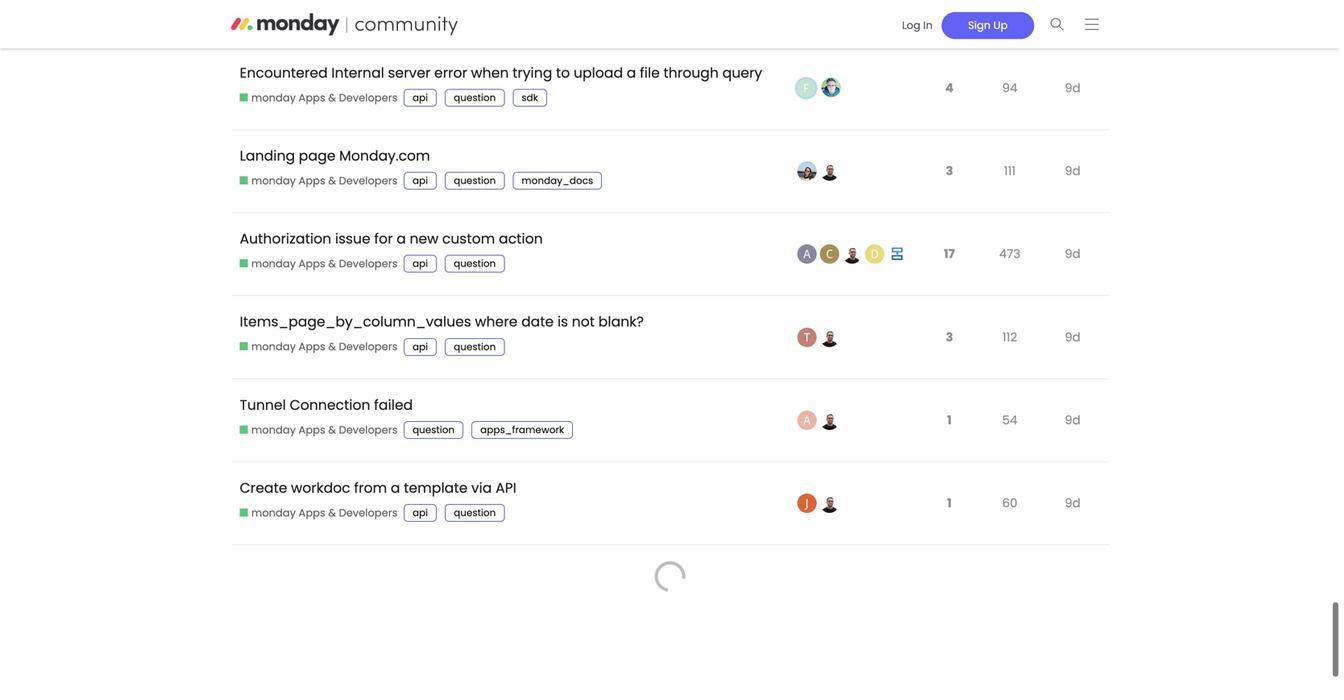 Task type: locate. For each thing, give the bounding box(es) containing it.
where
[[475, 312, 518, 332]]

monday down landing
[[251, 174, 296, 188]]

apps for create
[[299, 506, 325, 521]]

& up internal
[[328, 7, 336, 22]]

api for for
[[413, 257, 428, 271]]

60
[[1002, 495, 1018, 512]]

question link for date
[[445, 338, 505, 356]]

developers down from
[[339, 506, 398, 521]]

search image
[[1051, 18, 1065, 30]]

monday apps & developers for items_page_by_column_values
[[251, 340, 398, 354]]

tags list for from
[[404, 505, 513, 522]]

apps up "encountered" in the left top of the page
[[299, 7, 325, 22]]

9d
[[1065, 79, 1081, 97], [1065, 162, 1081, 180], [1065, 246, 1081, 263], [1065, 329, 1081, 346], [1065, 412, 1081, 429], [1065, 495, 1081, 512]]

2 developers from the top
[[339, 91, 398, 105]]

2 1 button from the top
[[943, 486, 956, 522]]

items_page_by_column_values where date is not blank? link
[[240, 300, 644, 344]]

4 api from the top
[[413, 257, 428, 271]]

9d link right 60
[[1061, 483, 1085, 524]]

1 button left 60
[[943, 486, 956, 522]]

api link for date
[[404, 338, 437, 356]]

date
[[521, 312, 554, 332]]

1 button left 54
[[943, 402, 956, 439]]

1 9d from the top
[[1065, 79, 1081, 97]]

developers
[[339, 7, 398, 22], [339, 91, 398, 105], [339, 174, 398, 188], [339, 257, 398, 271], [339, 340, 398, 354], [339, 423, 398, 437], [339, 506, 398, 521]]

monday apps & developers link for create
[[240, 506, 398, 521]]

3 9d from the top
[[1065, 246, 1081, 263]]

api down items_page_by_column_values where date is not blank?
[[413, 340, 428, 354]]

1 3 from the top
[[946, 162, 953, 180]]

question link down via
[[445, 505, 505, 522]]

1 button
[[943, 402, 956, 439], [943, 486, 956, 522]]

api link
[[404, 6, 437, 24], [404, 89, 437, 107], [404, 172, 437, 190], [404, 255, 437, 273], [404, 338, 437, 356], [404, 505, 437, 522]]

monday for encountered
[[251, 91, 296, 105]]

api link down items_page_by_column_values where date is not blank?
[[404, 338, 437, 356]]

developers down failed
[[339, 423, 398, 437]]

2 api link from the top
[[404, 89, 437, 107]]

5 tags list from the top
[[404, 338, 513, 356]]

1 matias - most recent poster image from the top
[[820, 162, 840, 181]]

7 & from the top
[[328, 506, 336, 521]]

developers for where
[[339, 340, 398, 354]]

arkitech - original poster image
[[798, 411, 817, 430]]

tunnel connection failed link
[[240, 384, 413, 427]]

9d link right 94
[[1061, 67, 1085, 109]]

api down server
[[413, 91, 428, 104]]

monday down "tunnel"
[[251, 423, 296, 437]]

matias - most recent poster image right arkitech - original poster image
[[820, 411, 840, 430]]

& for landing
[[328, 174, 336, 188]]

question link for from
[[445, 505, 505, 522]]

3 tags list from the top
[[404, 172, 610, 190]]

2 & from the top
[[328, 91, 336, 105]]

question link down the 'when'
[[445, 89, 505, 107]]

monday apps & developers link up "encountered" in the left top of the page
[[240, 7, 398, 22]]

& down issue
[[328, 257, 336, 271]]

apps for landing
[[299, 174, 325, 188]]

monday_docs
[[522, 174, 593, 187]]

tags list for for
[[404, 255, 513, 273]]

9d for custom
[[1065, 246, 1081, 263]]

question down custom
[[454, 257, 496, 271]]

1 monday apps & developers from the top
[[251, 7, 398, 22]]

question down via
[[454, 507, 496, 520]]

2 apps from the top
[[299, 91, 325, 105]]

1 vertical spatial 3
[[946, 329, 953, 346]]

question link
[[445, 89, 505, 107], [445, 172, 505, 190], [445, 255, 505, 273], [445, 338, 505, 356], [404, 421, 463, 439], [445, 505, 505, 522]]

matias - most recent poster image
[[820, 162, 840, 181], [820, 494, 840, 513]]

monday apps & developers down tunnel connection failed
[[251, 423, 398, 437]]

authorization
[[240, 229, 331, 249]]

sdk
[[522, 91, 538, 104]]

& for authorization
[[328, 257, 336, 271]]

1 left 60
[[947, 495, 952, 512]]

112
[[1003, 329, 1017, 346]]

0 vertical spatial matias - most recent poster image
[[820, 162, 840, 181]]

1 monday apps & developers link from the top
[[240, 7, 398, 22]]

query
[[722, 63, 762, 82]]

7 monday apps & developers link from the top
[[240, 506, 398, 521]]

menu image
[[1085, 18, 1099, 30]]

3 monday from the top
[[251, 174, 296, 188]]

1 vertical spatial matias - most recent poster image
[[820, 411, 840, 430]]

landing
[[240, 146, 295, 166]]

0 vertical spatial a
[[627, 63, 636, 82]]

monday apps & developers link down workdoc
[[240, 506, 398, 521]]

1 vertical spatial a
[[397, 229, 406, 249]]

blank?
[[598, 312, 644, 332]]

3 developers from the top
[[339, 174, 398, 188]]

3 for landing page monday.com
[[946, 162, 953, 180]]

apps_framework
[[480, 424, 564, 437]]

0 vertical spatial 1
[[947, 412, 952, 429]]

6 developers from the top
[[339, 423, 398, 437]]

monday down "encountered" in the left top of the page
[[251, 91, 296, 105]]

3 for items_page_by_column_values where date is not blank?
[[946, 329, 953, 346]]

9d link for via
[[1061, 483, 1085, 524]]

7 monday apps & developers from the top
[[251, 506, 398, 521]]

api link down monday.com
[[404, 172, 437, 190]]

1 1 button from the top
[[943, 402, 956, 439]]

a right for
[[397, 229, 406, 249]]

error
[[434, 63, 467, 82]]

3 button for items_page_by_column_values where date is not blank?
[[942, 319, 957, 356]]

developers down monday.com
[[339, 174, 398, 188]]

apps down items_page_by_column_values
[[299, 340, 325, 354]]

question down failed
[[413, 424, 455, 437]]

question for monday.com
[[454, 174, 496, 187]]

api for monday.com
[[413, 174, 428, 187]]

api down template
[[413, 507, 428, 520]]

6 9d from the top
[[1065, 495, 1081, 512]]

tags list down template
[[404, 505, 513, 522]]

file
[[640, 63, 660, 82]]

monday apps & developers link for landing
[[240, 174, 398, 188]]

developers for issue
[[339, 257, 398, 271]]

new
[[410, 229, 439, 249]]

1
[[947, 412, 952, 429], [947, 495, 952, 512]]

9d link right 111
[[1061, 150, 1085, 192]]

ayelet - original poster image
[[798, 245, 817, 264]]

a
[[627, 63, 636, 82], [397, 229, 406, 249], [391, 479, 400, 498]]

2 matias - most recent poster image from the top
[[820, 494, 840, 513]]

1 for create workdoc from a template via api
[[947, 495, 952, 512]]

developers down items_page_by_column_values
[[339, 340, 398, 354]]

question for for
[[454, 257, 496, 271]]

question link up custom
[[445, 172, 505, 190]]

1 vertical spatial matias - most recent poster image
[[820, 494, 840, 513]]

tags list down items_page_by_column_values where date is not blank?
[[404, 338, 513, 356]]

api down new
[[413, 257, 428, 271]]

6 9d link from the top
[[1061, 483, 1085, 524]]

create workdoc from a template via api
[[240, 479, 517, 498]]

6 monday apps & developers link from the top
[[240, 423, 398, 438]]

2 9d link from the top
[[1061, 150, 1085, 192]]

monday apps & developers down issue
[[251, 257, 398, 271]]

7 apps from the top
[[299, 506, 325, 521]]

1 left 54
[[947, 412, 952, 429]]

5 & from the top
[[328, 340, 336, 354]]

4 monday apps & developers link from the top
[[240, 257, 398, 271]]

6 & from the top
[[328, 423, 336, 437]]

1 1 from the top
[[947, 412, 952, 429]]

apps for tunnel
[[299, 423, 325, 437]]

5 api link from the top
[[404, 338, 437, 356]]

4 9d from the top
[[1065, 329, 1081, 346]]

authorization issue for a new custom action link
[[240, 217, 543, 261]]

for
[[374, 229, 393, 249]]

4 apps from the top
[[299, 257, 325, 271]]

monday apps & developers for landing
[[251, 174, 398, 188]]

4 developers from the top
[[339, 257, 398, 271]]

matias - most recent poster image for items_page_by_column_values where date is not blank?
[[820, 328, 840, 347]]

1 vertical spatial 1 button
[[943, 486, 956, 522]]

a right from
[[391, 479, 400, 498]]

apps down "encountered" in the left top of the page
[[299, 91, 325, 105]]

9d link right "112"
[[1061, 317, 1085, 358]]

developers down internal
[[339, 91, 398, 105]]

api link left discussion link
[[404, 6, 437, 24]]

0 vertical spatial matias - most recent poster image
[[820, 328, 840, 347]]

matias - most recent poster image right valeriia - original poster icon
[[820, 162, 840, 181]]

api link for monday.com
[[404, 172, 437, 190]]

5 api from the top
[[413, 340, 428, 354]]

2 monday from the top
[[251, 91, 296, 105]]

question down the 'when'
[[454, 91, 496, 104]]

2 vertical spatial a
[[391, 479, 400, 498]]

tunnel connection failed
[[240, 396, 413, 415]]

api link down template
[[404, 505, 437, 522]]

apps down tunnel connection failed
[[299, 423, 325, 437]]

developers for connection
[[339, 423, 398, 437]]

matias - most recent poster image right sam - original poster icon
[[820, 328, 840, 347]]

monday
[[251, 7, 296, 22], [251, 91, 296, 105], [251, 174, 296, 188], [251, 257, 296, 271], [251, 340, 296, 354], [251, 423, 296, 437], [251, 506, 296, 521]]

3 left 111
[[946, 162, 953, 180]]

4 monday from the top
[[251, 257, 296, 271]]

2 tags list from the top
[[404, 89, 555, 107]]

3 api link from the top
[[404, 172, 437, 190]]

& down workdoc
[[328, 506, 336, 521]]

1 apps from the top
[[299, 7, 325, 22]]

apps
[[299, 7, 325, 22], [299, 91, 325, 105], [299, 174, 325, 188], [299, 257, 325, 271], [299, 340, 325, 354], [299, 423, 325, 437], [299, 506, 325, 521]]

api
[[496, 479, 517, 498]]

4 api link from the top
[[404, 255, 437, 273]]

monday apps & developers down internal
[[251, 91, 398, 105]]

tags list up via
[[404, 421, 581, 439]]

question
[[454, 91, 496, 104], [454, 174, 496, 187], [454, 257, 496, 271], [454, 340, 496, 354], [413, 424, 455, 437], [454, 507, 496, 520]]

monday apps & developers up internal
[[251, 7, 398, 22]]

2 3 from the top
[[946, 329, 953, 346]]

api link down server
[[404, 89, 437, 107]]

monday apps & developers link for authorization
[[240, 257, 398, 271]]

apps down authorization
[[299, 257, 325, 271]]

monday apps & developers link down the page
[[240, 174, 398, 188]]

0 vertical spatial 3 button
[[942, 153, 957, 189]]

7 tags list from the top
[[404, 505, 513, 522]]

1 vertical spatial 1
[[947, 495, 952, 512]]

monday apps & developers link down tunnel connection failed
[[240, 423, 398, 438]]

monday apps & developers link down "encountered" in the left top of the page
[[240, 91, 398, 105]]

3 button
[[942, 153, 957, 189], [942, 319, 957, 356]]

1 matias - most recent poster image from the top
[[820, 328, 840, 347]]

monday apps & developers for encountered
[[251, 91, 398, 105]]

4 & from the top
[[328, 257, 336, 271]]

4 monday apps & developers from the top
[[251, 257, 398, 271]]

6 monday apps & developers from the top
[[251, 423, 398, 437]]

connection
[[290, 396, 370, 415]]

items_page_by_column_values where date is not blank?
[[240, 312, 644, 332]]

3 api from the top
[[413, 174, 428, 187]]

3 left "112"
[[946, 329, 953, 346]]

1 9d link from the top
[[1061, 67, 1085, 109]]

5 developers from the top
[[339, 340, 398, 354]]

authorization issue for a new custom action
[[240, 229, 543, 249]]

3 button left 111
[[942, 153, 957, 189]]

7 developers from the top
[[339, 506, 398, 521]]

api left 'discussion'
[[413, 8, 428, 21]]

apps down workdoc
[[299, 506, 325, 521]]

monday for authorization
[[251, 257, 296, 271]]

& down internal
[[328, 91, 336, 105]]

monday apps & developers link down items_page_by_column_values
[[240, 340, 398, 355]]

5 apps from the top
[[299, 340, 325, 354]]

6 monday from the top
[[251, 423, 296, 437]]

3 & from the top
[[328, 174, 336, 188]]

monday for items_page_by_column_values
[[251, 340, 296, 354]]

question down where on the left top of page
[[454, 340, 496, 354]]

api down monday.com
[[413, 174, 428, 187]]

question link down custom
[[445, 255, 505, 273]]

5 monday apps & developers link from the top
[[240, 340, 398, 355]]

api link down new
[[404, 255, 437, 273]]

developers for workdoc
[[339, 506, 398, 521]]

3 9d link from the top
[[1061, 233, 1085, 275]]

5 9d from the top
[[1065, 412, 1081, 429]]

sign up
[[968, 18, 1008, 32]]

1 & from the top
[[328, 7, 336, 22]]

in
[[923, 18, 933, 32]]

0 vertical spatial 3
[[946, 162, 953, 180]]

4 9d link from the top
[[1061, 317, 1085, 358]]

9d right 54
[[1065, 412, 1081, 429]]

& for items_page_by_column_values
[[328, 340, 336, 354]]

5 9d link from the top
[[1061, 400, 1085, 441]]

6 api from the top
[[413, 507, 428, 520]]

5 monday from the top
[[251, 340, 296, 354]]

navigation
[[888, 7, 1109, 41]]

6 tags list from the top
[[404, 421, 581, 439]]

david @ david simpson apps - frequent poster image
[[822, 78, 841, 97]]

3 monday apps & developers from the top
[[251, 174, 398, 188]]

monday.com
[[339, 146, 430, 166]]

tags list down custom
[[404, 255, 513, 273]]

matias - most recent poster image right the jeff - original poster image at bottom right
[[820, 494, 840, 513]]

question up custom
[[454, 174, 496, 187]]

2 api from the top
[[413, 91, 428, 104]]

monday apps & developers link down authorization
[[240, 257, 398, 271]]

9d right 94
[[1065, 79, 1081, 97]]

9d link
[[1061, 67, 1085, 109], [1061, 150, 1085, 192], [1061, 233, 1085, 275], [1061, 317, 1085, 358], [1061, 400, 1085, 441], [1061, 483, 1085, 524]]

2 matias - most recent poster image from the top
[[820, 411, 840, 430]]

9d link for trying
[[1061, 67, 1085, 109]]

6 apps from the top
[[299, 423, 325, 437]]

3
[[946, 162, 953, 180], [946, 329, 953, 346]]

9d link right 54
[[1061, 400, 1085, 441]]

via
[[471, 479, 492, 498]]

upload
[[574, 63, 623, 82]]

monday up "encountered" in the left top of the page
[[251, 7, 296, 22]]

1 vertical spatial 3 button
[[942, 319, 957, 356]]

a left file
[[627, 63, 636, 82]]

matias - most recent poster image for tunnel connection failed
[[820, 411, 840, 430]]

monday up "tunnel"
[[251, 340, 296, 354]]

discussion link
[[445, 6, 514, 24]]

custom
[[442, 229, 495, 249]]

monday apps & developers down the page
[[251, 174, 398, 188]]

monday apps & developers for create
[[251, 506, 398, 521]]

7 monday from the top
[[251, 506, 296, 521]]

api
[[413, 8, 428, 21], [413, 91, 428, 104], [413, 174, 428, 187], [413, 257, 428, 271], [413, 340, 428, 354], [413, 507, 428, 520]]

monday apps & developers down items_page_by_column_values
[[251, 340, 398, 354]]

9d right 60
[[1065, 495, 1081, 512]]

monday down create
[[251, 506, 296, 521]]

matias - frequent poster image
[[843, 245, 862, 264]]

2 monday apps & developers from the top
[[251, 91, 398, 105]]

tags list up error
[[404, 6, 522, 24]]

apps_framework link
[[472, 421, 573, 439]]

encountered
[[240, 63, 328, 82]]

&
[[328, 7, 336, 22], [328, 91, 336, 105], [328, 174, 336, 188], [328, 257, 336, 271], [328, 340, 336, 354], [328, 423, 336, 437], [328, 506, 336, 521]]

items_page_by_column_values
[[240, 312, 471, 332]]

3 apps from the top
[[299, 174, 325, 188]]

matias - most recent poster image
[[820, 328, 840, 347], [820, 411, 840, 430]]

9d right 111
[[1065, 162, 1081, 180]]

monday apps & developers link
[[240, 7, 398, 22], [240, 91, 398, 105], [240, 174, 398, 188], [240, 257, 398, 271], [240, 340, 398, 355], [240, 423, 398, 438], [240, 506, 398, 521]]

2 3 button from the top
[[942, 319, 957, 356]]

& down the connection
[[328, 423, 336, 437]]

4 tags list from the top
[[404, 255, 513, 273]]

tags list up the action
[[404, 172, 610, 190]]

3 button left "112"
[[942, 319, 957, 356]]

6 api link from the top
[[404, 505, 437, 522]]

question link down where on the left top of page
[[445, 338, 505, 356]]

tags list down the 'when'
[[404, 89, 555, 107]]

monday apps & developers
[[251, 7, 398, 22], [251, 91, 398, 105], [251, 174, 398, 188], [251, 257, 398, 271], [251, 340, 398, 354], [251, 423, 398, 437], [251, 506, 398, 521]]

api for server
[[413, 91, 428, 104]]

& down items_page_by_column_values
[[328, 340, 336, 354]]

& for create
[[328, 506, 336, 521]]

2 monday apps & developers link from the top
[[240, 91, 398, 105]]

question link for monday.com
[[445, 172, 505, 190]]

0 vertical spatial 1 button
[[943, 402, 956, 439]]

& down "landing page monday.com"
[[328, 174, 336, 188]]

monday apps & developers down workdoc
[[251, 506, 398, 521]]

3 monday apps & developers link from the top
[[240, 174, 398, 188]]

monday apps & developers for tunnel
[[251, 423, 398, 437]]

5 monday apps & developers from the top
[[251, 340, 398, 354]]

9d link right 473
[[1061, 233, 1085, 275]]

1 3 button from the top
[[942, 153, 957, 189]]

9d right "112"
[[1065, 329, 1081, 346]]

developers up internal
[[339, 7, 398, 22]]

tags list containing question
[[404, 421, 581, 439]]

54
[[1002, 412, 1018, 429]]

developers down for
[[339, 257, 398, 271]]

tags list
[[404, 6, 522, 24], [404, 89, 555, 107], [404, 172, 610, 190], [404, 255, 513, 273], [404, 338, 513, 356], [404, 421, 581, 439], [404, 505, 513, 522]]

apps down the page
[[299, 174, 325, 188]]

monday down authorization
[[251, 257, 296, 271]]

9d right 473
[[1065, 246, 1081, 263]]

2 1 from the top
[[947, 495, 952, 512]]



Task type: vqa. For each thing, say whether or not it's contained in the screenshot.


Task type: describe. For each thing, give the bounding box(es) containing it.
template
[[404, 479, 468, 498]]

tags list for server
[[404, 89, 555, 107]]

17 button
[[940, 236, 959, 273]]

workdoc
[[291, 479, 350, 498]]

valeriia - original poster image
[[798, 162, 817, 181]]

server
[[388, 63, 431, 82]]

a for api
[[391, 479, 400, 498]]

9d for blank?
[[1065, 329, 1081, 346]]

discussion
[[454, 8, 505, 21]]

monday for landing
[[251, 174, 296, 188]]

matias - most recent poster image for create workdoc from a template via api
[[820, 494, 840, 513]]

create
[[240, 479, 287, 498]]

developers for page
[[339, 174, 398, 188]]

action
[[499, 229, 543, 249]]

not
[[572, 312, 595, 332]]

9d for trying
[[1065, 79, 1081, 97]]

landing page monday.com
[[240, 146, 430, 166]]

jeff - original poster image
[[798, 494, 817, 513]]

monday_docs link
[[513, 172, 602, 190]]

failed
[[374, 396, 413, 415]]

1 api link from the top
[[404, 6, 437, 24]]

through
[[664, 63, 719, 82]]

log in button
[[893, 12, 942, 39]]

question for from
[[454, 507, 496, 520]]

3 button for landing page monday.com
[[942, 153, 957, 189]]

landing page monday.com link
[[240, 134, 430, 178]]

log
[[902, 18, 921, 32]]

monday apps & developers link for tunnel
[[240, 423, 398, 438]]

api for date
[[413, 340, 428, 354]]

1 button for tunnel connection failed
[[943, 402, 956, 439]]

developers for internal
[[339, 91, 398, 105]]

apps for items_page_by_column_values
[[299, 340, 325, 354]]

log in
[[902, 18, 933, 32]]

up
[[994, 18, 1008, 32]]

question for date
[[454, 340, 496, 354]]

encountered internal server error when trying to upload a file through query link
[[240, 51, 762, 95]]

duken - frequent poster image
[[865, 245, 885, 264]]

from
[[354, 479, 387, 498]]

when
[[471, 63, 509, 82]]

sam - original poster image
[[798, 328, 817, 347]]

sign
[[968, 18, 991, 32]]

9d link for custom
[[1061, 233, 1085, 275]]

api link for server
[[404, 89, 437, 107]]

apps for authorization
[[299, 257, 325, 271]]

monday for tunnel
[[251, 423, 296, 437]]

monday for create
[[251, 506, 296, 521]]

oliver albrecht - most recent poster image
[[888, 245, 907, 264]]

tags list for monday.com
[[404, 172, 610, 190]]

monday apps & developers link for items_page_by_column_values
[[240, 340, 398, 355]]

sign up button
[[942, 12, 1034, 39]]

cody - frequent poster image
[[820, 245, 840, 264]]

encountered internal server error when trying to upload a file through query
[[240, 63, 762, 82]]

4 button
[[941, 70, 958, 106]]

111
[[1004, 162, 1016, 180]]

94
[[1002, 79, 1018, 97]]

question link down failed
[[404, 421, 463, 439]]

api link for for
[[404, 255, 437, 273]]

1 tags list from the top
[[404, 6, 522, 24]]

monday apps & developers link for encountered
[[240, 91, 398, 105]]

tags list for date
[[404, 338, 513, 356]]

question link for server
[[445, 89, 505, 107]]

473
[[999, 246, 1021, 263]]

question link for for
[[445, 255, 505, 273]]

trying
[[513, 63, 552, 82]]

17
[[944, 246, 955, 263]]

1 for tunnel connection failed
[[947, 412, 952, 429]]

to
[[556, 63, 570, 82]]

9d for via
[[1065, 495, 1081, 512]]

1 monday from the top
[[251, 7, 296, 22]]

matias - most recent poster image for landing page monday.com
[[820, 162, 840, 181]]

tunnel
[[240, 396, 286, 415]]

1 button for create workdoc from a template via api
[[943, 486, 956, 522]]

4
[[945, 79, 954, 97]]

create workdoc from a template via api link
[[240, 467, 517, 510]]

1 developers from the top
[[339, 7, 398, 22]]

page
[[299, 146, 336, 166]]

api link for from
[[404, 505, 437, 522]]

huifang gu - original poster, most recent poster image
[[796, 78, 817, 99]]

& for encountered
[[328, 91, 336, 105]]

is
[[558, 312, 568, 332]]

sdk link
[[513, 89, 547, 107]]

internal
[[331, 63, 384, 82]]

monday community forum image
[[231, 13, 489, 35]]

apps for encountered
[[299, 91, 325, 105]]

navigation containing log in
[[888, 7, 1109, 41]]

1 api from the top
[[413, 8, 428, 21]]

a for action
[[397, 229, 406, 249]]

api for from
[[413, 507, 428, 520]]

issue
[[335, 229, 371, 249]]

tags list for failed
[[404, 421, 581, 439]]

2 9d from the top
[[1065, 162, 1081, 180]]

9d link for blank?
[[1061, 317, 1085, 358]]

question for server
[[454, 91, 496, 104]]

monday apps & developers for authorization
[[251, 257, 398, 271]]

& for tunnel
[[328, 423, 336, 437]]



